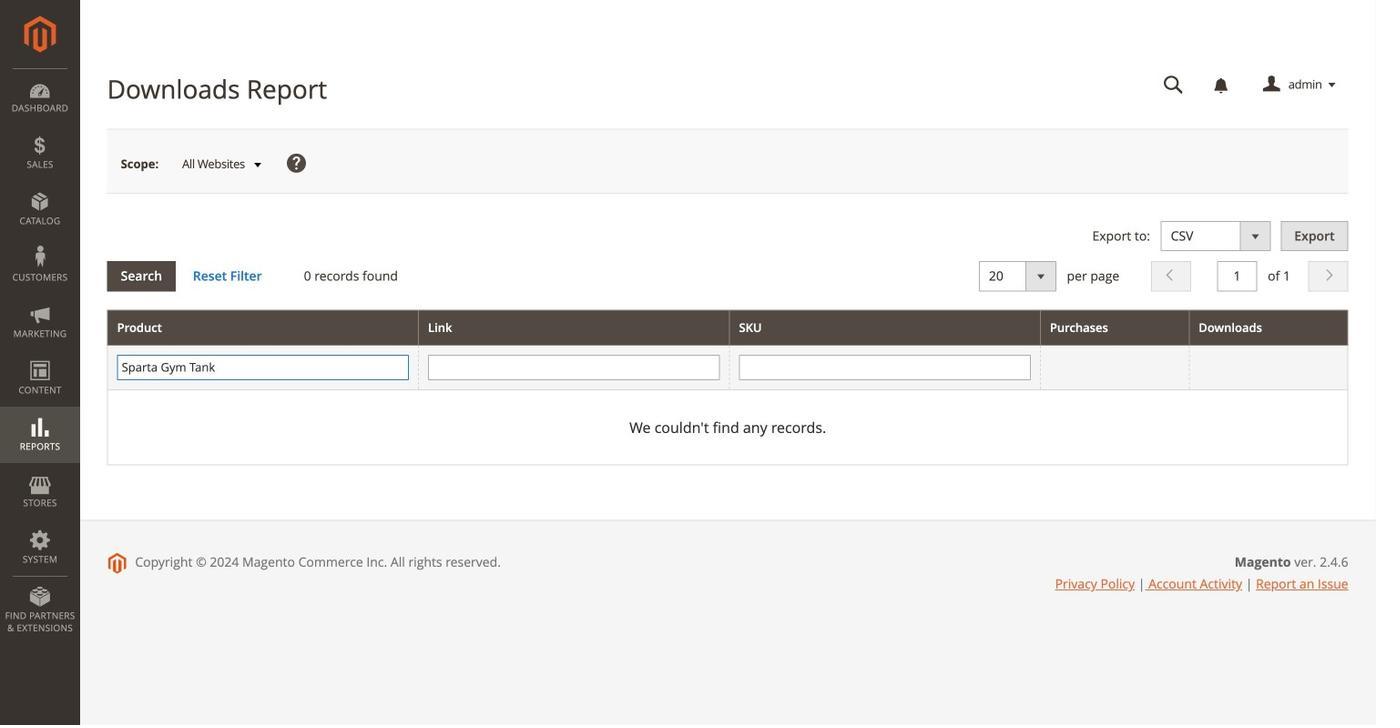 Task type: locate. For each thing, give the bounding box(es) containing it.
None text field
[[1151, 69, 1196, 101], [117, 355, 409, 381], [739, 355, 1031, 381], [1151, 69, 1196, 101], [117, 355, 409, 381], [739, 355, 1031, 381]]

None text field
[[1217, 262, 1257, 292], [428, 355, 720, 381], [1217, 262, 1257, 292], [428, 355, 720, 381]]

magento admin panel image
[[24, 15, 56, 53]]

menu bar
[[0, 68, 80, 644]]



